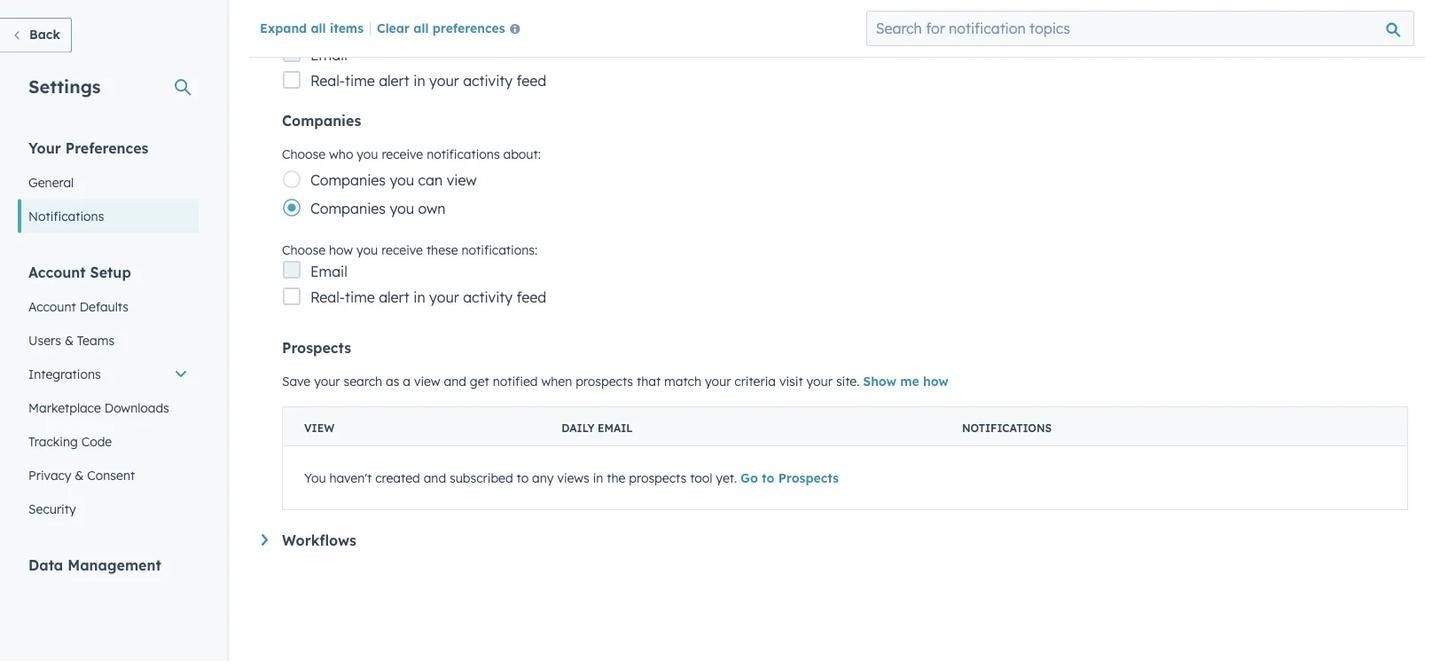 Task type: locate. For each thing, give the bounding box(es) containing it.
views
[[558, 470, 590, 486]]

0 vertical spatial alert
[[379, 72, 410, 90]]

view down notifications
[[447, 171, 477, 189]]

account up users
[[28, 299, 76, 314]]

notifications inside your preferences element
[[28, 208, 104, 224]]

account for account setup
[[28, 263, 86, 281]]

prospects for companies
[[576, 374, 634, 389]]

0 vertical spatial these
[[427, 26, 458, 41]]

time up search
[[345, 288, 375, 306]]

1 receive from the top
[[382, 26, 423, 41]]

all right the clear
[[414, 20, 429, 35]]

time down items at top
[[345, 72, 375, 90]]

these down own
[[427, 242, 458, 258]]

data management element
[[28, 555, 199, 661]]

view
[[447, 171, 477, 189], [414, 374, 441, 389]]

companies you own
[[311, 200, 446, 217]]

0 vertical spatial activity
[[463, 72, 513, 90]]

prospects left that
[[576, 374, 634, 389]]

1 time from the top
[[345, 72, 375, 90]]

0 vertical spatial prospects
[[282, 339, 351, 357]]

2 activity from the top
[[463, 288, 513, 306]]

marketplace downloads link
[[18, 391, 199, 425]]

all
[[311, 20, 326, 35], [414, 20, 429, 35]]

2 vertical spatial choose
[[282, 242, 326, 258]]

0 vertical spatial email
[[311, 46, 348, 64]]

1 horizontal spatial all
[[414, 20, 429, 35]]

1 horizontal spatial to
[[762, 470, 775, 486]]

1 vertical spatial real-time alert in your activity feed
[[311, 288, 547, 306]]

2 account from the top
[[28, 299, 76, 314]]

account setup
[[28, 263, 131, 281]]

integrations button
[[18, 357, 199, 391]]

2 vertical spatial how
[[924, 374, 949, 389]]

you
[[357, 26, 378, 41], [357, 146, 378, 162], [390, 171, 414, 189], [390, 200, 414, 217], [357, 242, 378, 258]]

privacy
[[28, 467, 71, 483]]

choose down companies you own
[[282, 242, 326, 258]]

account up "account defaults"
[[28, 263, 86, 281]]

general
[[28, 174, 74, 190]]

how down companies you own
[[329, 242, 353, 258]]

these right the clear
[[427, 26, 458, 41]]

general link
[[18, 165, 199, 199]]

0 vertical spatial real-
[[311, 72, 345, 90]]

1 vertical spatial alert
[[379, 288, 410, 306]]

companies
[[282, 112, 361, 130], [311, 171, 386, 189], [311, 200, 386, 217]]

1 vertical spatial feed
[[517, 288, 547, 306]]

clear all preferences
[[377, 20, 505, 35]]

0 vertical spatial choose
[[282, 26, 326, 41]]

0 vertical spatial notifications:
[[462, 26, 538, 41]]

1 horizontal spatial view
[[447, 171, 477, 189]]

1 vertical spatial these
[[427, 242, 458, 258]]

real-time alert in your activity feed
[[311, 72, 547, 90], [311, 288, 547, 306]]

receive right items at top
[[382, 26, 423, 41]]

visit
[[780, 374, 804, 389]]

1 alert from the top
[[379, 72, 410, 90]]

all for clear
[[414, 20, 429, 35]]

receive
[[382, 26, 423, 41], [382, 146, 423, 162], [382, 242, 423, 258]]

email
[[311, 46, 348, 64], [311, 263, 348, 280]]

1 vertical spatial receive
[[382, 146, 423, 162]]

notifications:
[[462, 26, 538, 41], [462, 242, 538, 258]]

receive down companies you own
[[382, 242, 423, 258]]

show me how link
[[864, 374, 949, 389]]

1 vertical spatial prospects
[[629, 470, 687, 486]]

0 vertical spatial view
[[447, 171, 477, 189]]

show
[[864, 374, 897, 389]]

1 vertical spatial &
[[75, 467, 84, 483]]

0 vertical spatial prospects
[[576, 374, 634, 389]]

time
[[345, 72, 375, 90], [345, 288, 375, 306]]

0 horizontal spatial &
[[65, 332, 74, 348]]

1 horizontal spatial &
[[75, 467, 84, 483]]

1 vertical spatial view
[[414, 374, 441, 389]]

real-time alert in your activity feed up a
[[311, 288, 547, 306]]

1 vertical spatial choose
[[282, 146, 326, 162]]

1 choose from the top
[[282, 26, 326, 41]]

notifications
[[28, 208, 104, 224], [963, 421, 1052, 435]]

2 these from the top
[[427, 242, 458, 258]]

save
[[282, 374, 311, 389]]

prospects right go in the right of the page
[[779, 470, 839, 486]]

tool
[[690, 470, 713, 486]]

how
[[329, 26, 353, 41], [329, 242, 353, 258], [924, 374, 949, 389]]

me
[[901, 374, 920, 389]]

expand
[[260, 20, 307, 35]]

2 notifications: from the top
[[462, 242, 538, 258]]

& right users
[[65, 332, 74, 348]]

0 vertical spatial account
[[28, 263, 86, 281]]

&
[[65, 332, 74, 348], [75, 467, 84, 483]]

1 vertical spatial email
[[311, 263, 348, 280]]

go
[[741, 470, 758, 486]]

1 account from the top
[[28, 263, 86, 281]]

email
[[598, 421, 633, 435]]

0 horizontal spatial view
[[414, 374, 441, 389]]

receive for own
[[382, 146, 423, 162]]

to right go in the right of the page
[[762, 470, 775, 486]]

workflows
[[282, 531, 357, 549]]

notifications
[[427, 146, 500, 162]]

2 vertical spatial companies
[[311, 200, 386, 217]]

notified
[[493, 374, 538, 389]]

0 vertical spatial notifications
[[28, 208, 104, 224]]

and left get on the left
[[444, 374, 467, 389]]

1 vertical spatial notifications:
[[462, 242, 538, 258]]

0 horizontal spatial prospects
[[282, 339, 351, 357]]

data management
[[28, 556, 161, 574]]

daily
[[562, 421, 595, 435]]

own
[[418, 200, 446, 217]]

real-
[[311, 72, 345, 90], [311, 288, 345, 306]]

1 notifications: from the top
[[462, 26, 538, 41]]

1 vertical spatial in
[[414, 288, 426, 306]]

defaults
[[80, 299, 129, 314]]

0 vertical spatial in
[[414, 72, 426, 90]]

to left any
[[517, 470, 529, 486]]

account defaults link
[[18, 290, 199, 323]]

prospects
[[282, 339, 351, 357], [779, 470, 839, 486]]

2 real- from the top
[[311, 288, 345, 306]]

users & teams
[[28, 332, 115, 348]]

companies down who at the top left of the page
[[311, 171, 386, 189]]

users
[[28, 332, 61, 348]]

all for expand
[[311, 20, 326, 35]]

0 vertical spatial receive
[[382, 26, 423, 41]]

1 horizontal spatial prospects
[[779, 470, 839, 486]]

1 vertical spatial notifications
[[963, 421, 1052, 435]]

alert up as
[[379, 288, 410, 306]]

view right a
[[414, 374, 441, 389]]

1 vertical spatial choose how you receive these notifications:
[[282, 242, 538, 258]]

how left the clear
[[329, 26, 353, 41]]

companies for companies you own
[[311, 200, 386, 217]]

0 vertical spatial &
[[65, 332, 74, 348]]

when
[[542, 374, 572, 389]]

2 feed from the top
[[517, 288, 547, 306]]

2 receive from the top
[[382, 146, 423, 162]]

1 vertical spatial activity
[[463, 288, 513, 306]]

alert down the clear
[[379, 72, 410, 90]]

all inside clear all preferences button
[[414, 20, 429, 35]]

subscribed
[[450, 470, 513, 486]]

companies you can view
[[311, 171, 477, 189]]

all left items at top
[[311, 20, 326, 35]]

your preferences
[[28, 139, 149, 157]]

your
[[430, 72, 459, 90], [430, 288, 459, 306], [314, 374, 340, 389], [705, 374, 731, 389], [807, 374, 833, 389]]

feed
[[517, 72, 547, 90], [517, 288, 547, 306]]

caret image
[[262, 534, 268, 546]]

activity
[[463, 72, 513, 90], [463, 288, 513, 306]]

choose left items at top
[[282, 26, 326, 41]]

in
[[414, 72, 426, 90], [414, 288, 426, 306], [593, 470, 604, 486]]

privacy & consent
[[28, 467, 135, 483]]

0 vertical spatial companies
[[282, 112, 361, 130]]

0 horizontal spatial notifications
[[28, 208, 104, 224]]

& right privacy
[[75, 467, 84, 483]]

real-time alert in your activity feed down the clear all preferences
[[311, 72, 547, 90]]

view
[[304, 421, 335, 435]]

2 vertical spatial receive
[[382, 242, 423, 258]]

a
[[403, 374, 411, 389]]

2 to from the left
[[762, 470, 775, 486]]

receive up companies you can view
[[382, 146, 423, 162]]

tracking code link
[[18, 425, 199, 458]]

prospects
[[576, 374, 634, 389], [629, 470, 687, 486]]

to
[[517, 470, 529, 486], [762, 470, 775, 486]]

1 vertical spatial companies
[[311, 171, 386, 189]]

marketplace downloads
[[28, 400, 169, 415]]

feed up the notified at the left of the page
[[517, 288, 547, 306]]

privacy & consent link
[[18, 458, 199, 492]]

feed up about:
[[517, 72, 547, 90]]

the
[[607, 470, 626, 486]]

0 vertical spatial real-time alert in your activity feed
[[311, 72, 547, 90]]

companies up who at the top left of the page
[[282, 112, 361, 130]]

2 all from the left
[[414, 20, 429, 35]]

notifications link
[[18, 199, 199, 233]]

1 vertical spatial real-
[[311, 288, 345, 306]]

prospects up save
[[282, 339, 351, 357]]

2 time from the top
[[345, 288, 375, 306]]

expand all items
[[260, 20, 364, 35]]

alert
[[379, 72, 410, 90], [379, 288, 410, 306]]

companies down companies you can view
[[311, 200, 386, 217]]

activity down preferences
[[463, 72, 513, 90]]

0 horizontal spatial to
[[517, 470, 529, 486]]

and
[[444, 374, 467, 389], [424, 470, 446, 486]]

1 feed from the top
[[517, 72, 547, 90]]

prospects right the
[[629, 470, 687, 486]]

haven't
[[330, 470, 372, 486]]

0 vertical spatial choose how you receive these notifications:
[[282, 26, 538, 41]]

1 vertical spatial account
[[28, 299, 76, 314]]

0 vertical spatial feed
[[517, 72, 547, 90]]

0 horizontal spatial all
[[311, 20, 326, 35]]

downloads
[[104, 400, 169, 415]]

and right created
[[424, 470, 446, 486]]

1 all from the left
[[311, 20, 326, 35]]

1 email from the top
[[311, 46, 348, 64]]

choose for companies you can view
[[282, 146, 326, 162]]

setup
[[90, 263, 131, 281]]

email down expand all items "button"
[[311, 46, 348, 64]]

clear
[[377, 20, 410, 35]]

0 vertical spatial time
[[345, 72, 375, 90]]

activity up get on the left
[[463, 288, 513, 306]]

management
[[68, 556, 161, 574]]

choose left who at the top left of the page
[[282, 146, 326, 162]]

2 choose how you receive these notifications: from the top
[[282, 242, 538, 258]]

1 vertical spatial time
[[345, 288, 375, 306]]

your preferences element
[[18, 138, 199, 233]]

go to prospects link
[[741, 470, 839, 486]]

how right me at the bottom right
[[924, 374, 949, 389]]

settings
[[28, 75, 101, 97]]

email down companies you own
[[311, 263, 348, 280]]

2 choose from the top
[[282, 146, 326, 162]]



Task type: vqa. For each thing, say whether or not it's contained in the screenshot.
status
no



Task type: describe. For each thing, give the bounding box(es) containing it.
items
[[330, 20, 364, 35]]

marketplace
[[28, 400, 101, 415]]

security
[[28, 501, 76, 516]]

tracking
[[28, 433, 78, 449]]

0 vertical spatial and
[[444, 374, 467, 389]]

2 real-time alert in your activity feed from the top
[[311, 288, 547, 306]]

consent
[[87, 467, 135, 483]]

0 vertical spatial how
[[329, 26, 353, 41]]

preferences
[[65, 139, 149, 157]]

any
[[532, 470, 554, 486]]

about:
[[504, 146, 541, 162]]

data
[[28, 556, 63, 574]]

receive for alert
[[382, 26, 423, 41]]

your
[[28, 139, 61, 157]]

match
[[665, 374, 702, 389]]

1 to from the left
[[517, 470, 529, 486]]

daily email
[[562, 421, 633, 435]]

1 vertical spatial prospects
[[779, 470, 839, 486]]

1 vertical spatial how
[[329, 242, 353, 258]]

1 real- from the top
[[311, 72, 345, 90]]

you haven't created and subscribed to any views in the prospects tool yet. go to prospects
[[304, 470, 839, 486]]

choose who you receive notifications about:
[[282, 146, 541, 162]]

Search for notification topics search field
[[867, 11, 1415, 46]]

back
[[29, 27, 60, 42]]

users & teams link
[[18, 323, 199, 357]]

who
[[329, 146, 353, 162]]

integrations
[[28, 366, 101, 382]]

1 vertical spatial and
[[424, 470, 446, 486]]

account setup element
[[18, 262, 199, 526]]

teams
[[77, 332, 115, 348]]

site.
[[837, 374, 860, 389]]

save your search as a view and get notified when prospects that match your criteria visit your site. show me how
[[282, 374, 949, 389]]

prospects for save your search as a view and get notified when prospects that match your criteria visit your site.
[[629, 470, 687, 486]]

security link
[[18, 492, 199, 526]]

2 vertical spatial in
[[593, 470, 604, 486]]

can
[[418, 171, 443, 189]]

code
[[81, 433, 112, 449]]

account defaults
[[28, 299, 129, 314]]

& for users
[[65, 332, 74, 348]]

back link
[[0, 18, 72, 53]]

1 activity from the top
[[463, 72, 513, 90]]

expand all items button
[[260, 20, 364, 35]]

created
[[375, 470, 420, 486]]

that
[[637, 374, 661, 389]]

clear all preferences button
[[377, 18, 528, 40]]

1 choose how you receive these notifications: from the top
[[282, 26, 538, 41]]

3 choose from the top
[[282, 242, 326, 258]]

preferences
[[433, 20, 505, 35]]

companies for companies you can view
[[311, 171, 386, 189]]

1 horizontal spatial notifications
[[963, 421, 1052, 435]]

as
[[386, 374, 400, 389]]

search
[[344, 374, 382, 389]]

yet.
[[716, 470, 737, 486]]

2 alert from the top
[[379, 288, 410, 306]]

2 email from the top
[[311, 263, 348, 280]]

you
[[304, 470, 326, 486]]

criteria
[[735, 374, 776, 389]]

3 receive from the top
[[382, 242, 423, 258]]

1 these from the top
[[427, 26, 458, 41]]

choose for email
[[282, 26, 326, 41]]

get
[[470, 374, 490, 389]]

& for privacy
[[75, 467, 84, 483]]

tracking code
[[28, 433, 112, 449]]

workflows button
[[262, 531, 1409, 549]]

account for account defaults
[[28, 299, 76, 314]]

1 real-time alert in your activity feed from the top
[[311, 72, 547, 90]]



